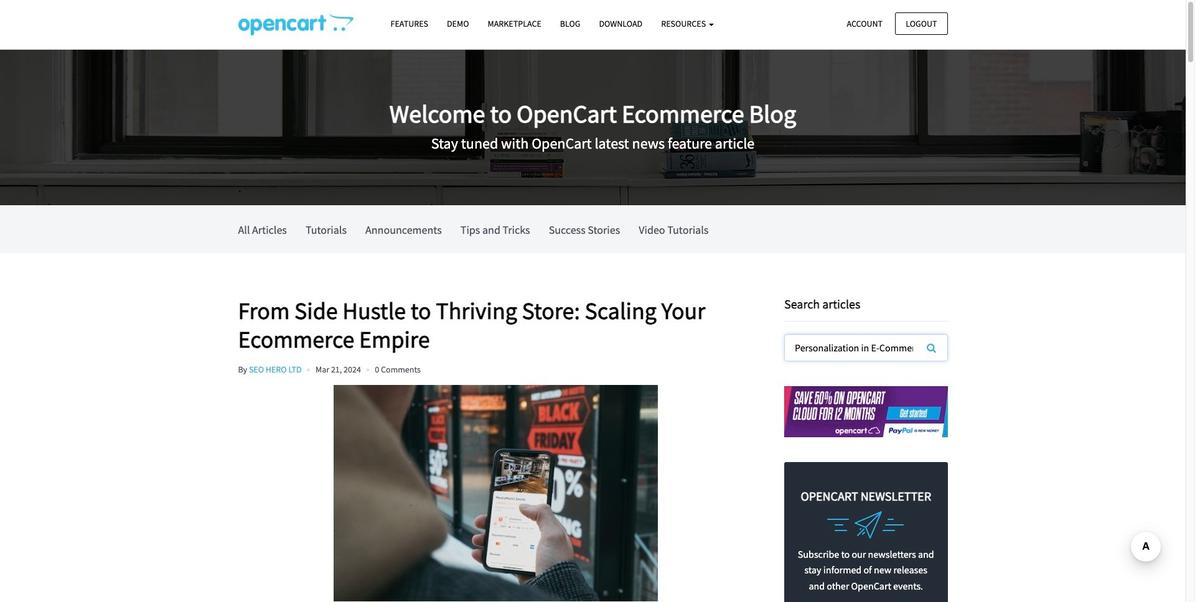Task type: locate. For each thing, give the bounding box(es) containing it.
opencart - blog image
[[238, 13, 353, 36]]

None text field
[[785, 335, 948, 361]]



Task type: vqa. For each thing, say whether or not it's contained in the screenshot.
the search Image
yes



Task type: describe. For each thing, give the bounding box(es) containing it.
from side hustle to thriving store: scaling your ecommerce empire image
[[238, 385, 754, 602]]

search image
[[927, 343, 937, 353]]



